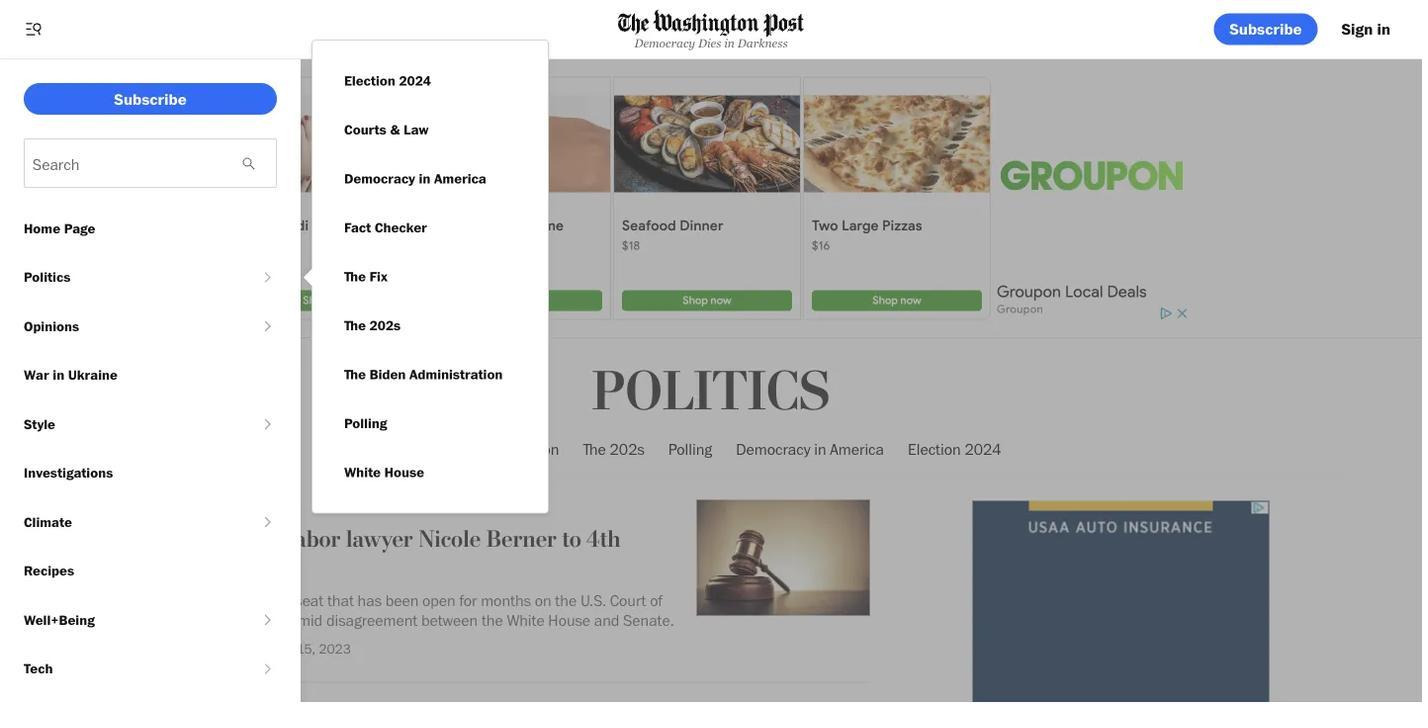 Task type: vqa. For each thing, say whether or not it's contained in the screenshot.
Biden to the middle
yes



Task type: locate. For each thing, give the bounding box(es) containing it.
4th right to
[[587, 525, 621, 554]]

0 horizontal spatial america
[[434, 170, 487, 187]]

democracy in america for the topmost democracy in america link
[[344, 170, 487, 187]]

tagline, democracy dies in darkness element
[[618, 36, 804, 50]]

1 vertical spatial 2024
[[965, 439, 1002, 459]]

polling down politics link at the bottom of page
[[669, 439, 712, 459]]

polling for polling link to the left
[[344, 415, 387, 432]]

None search field
[[24, 138, 277, 188], [25, 139, 229, 187], [24, 138, 277, 188], [25, 139, 229, 187]]

0 horizontal spatial subscribe link
[[24, 83, 277, 115]]

election 2024 for the topmost election 2024 link
[[344, 72, 431, 89]]

0 vertical spatial circuit
[[114, 552, 181, 580]]

1 vertical spatial 202s
[[610, 439, 645, 459]]

1 horizontal spatial nicole
[[419, 525, 481, 554]]

biden inside biden nominates labor lawyer nicole berner to 4th circuit
[[114, 525, 173, 554]]

0 horizontal spatial election 2024 link
[[328, 56, 447, 105]]

1 vertical spatial democracy
[[344, 170, 415, 187]]

1 horizontal spatial the 202s link
[[583, 423, 645, 475]]

polling link
[[328, 399, 403, 448], [669, 423, 712, 475]]

circuit inside nicole berner would take a seat that has been open for months on the u.s. court of appeals for the 4th circuit amid disagreement between the white house and senate.
[[243, 611, 286, 630]]

1 horizontal spatial election
[[908, 439, 961, 459]]

in
[[1378, 19, 1391, 39], [724, 36, 735, 50], [419, 170, 431, 187], [53, 367, 64, 383], [814, 439, 827, 459]]

0 horizontal spatial 202s
[[370, 317, 401, 334]]

1 vertical spatial election 2024 link
[[908, 423, 1002, 475]]

1 horizontal spatial the
[[482, 611, 503, 630]]

take
[[250, 591, 279, 610]]

home page link
[[0, 204, 301, 253]]

0 horizontal spatial election
[[344, 72, 395, 89]]

1 vertical spatial the 202s link
[[583, 423, 645, 475]]

1 horizontal spatial polling link
[[669, 423, 712, 475]]

2024
[[399, 72, 431, 89], [965, 439, 1002, 459]]

0 vertical spatial for
[[459, 591, 477, 610]]

0 horizontal spatial berner
[[159, 591, 204, 610]]

nicole inside nicole berner would take a seat that has been open for months on the u.s. court of appeals for the 4th circuit amid disagreement between the white house and senate.
[[114, 591, 155, 610]]

opinions link
[[0, 302, 259, 351]]

1 horizontal spatial the 202s
[[583, 439, 645, 459]]

white house link
[[328, 448, 440, 497]]

would
[[208, 591, 247, 610]]

white down on
[[507, 611, 545, 630]]

4th down would
[[217, 611, 240, 630]]

0 vertical spatial berner
[[486, 525, 557, 554]]

0 vertical spatial house
[[384, 464, 424, 481]]

democracy in america for rightmost democracy in america link
[[736, 439, 884, 459]]

polling up "white house"
[[344, 415, 387, 432]]

0 horizontal spatial 4th
[[217, 611, 240, 630]]

1 vertical spatial democracy in america link
[[736, 423, 884, 475]]

checker
[[375, 219, 427, 236]]

advertisement region
[[231, 75, 1191, 322], [973, 501, 1270, 703]]

democracy down courts & law link at top left
[[344, 170, 415, 187]]

democracy in america link
[[328, 154, 502, 203], [736, 423, 884, 475]]

nicole
[[419, 525, 481, 554], [114, 591, 155, 610]]

2 vertical spatial biden
[[114, 525, 173, 554]]

house down "u.s."
[[548, 611, 591, 630]]

subscribe link
[[1214, 13, 1318, 45], [24, 83, 277, 115]]

white up the lawyer
[[344, 464, 381, 481]]

1 vertical spatial white
[[507, 611, 545, 630]]

biden left administration
[[370, 366, 406, 383]]

1 horizontal spatial america
[[830, 439, 884, 459]]

0 horizontal spatial democracy in america
[[344, 170, 487, 187]]

dies
[[698, 36, 722, 50]]

biden up "white house"
[[421, 439, 459, 459]]

1 vertical spatial subscribe
[[114, 89, 187, 108]]

0 horizontal spatial election 2024
[[344, 72, 431, 89]]

1 vertical spatial subscribe link
[[24, 83, 277, 115]]

0 vertical spatial white
[[344, 464, 381, 481]]

biden for nominates
[[114, 525, 173, 554]]

the 202s link
[[328, 301, 417, 350], [583, 423, 645, 475]]

on
[[535, 591, 552, 610]]

1 vertical spatial democracy in america
[[736, 439, 884, 459]]

the fix link
[[328, 252, 404, 301]]

nicole up appeals
[[114, 591, 155, 610]]

berner up appeals
[[159, 591, 204, 610]]

0 vertical spatial the 202s link
[[328, 301, 417, 350]]

1 vertical spatial house
[[548, 611, 591, 630]]

for
[[459, 591, 477, 610], [170, 611, 188, 630]]

4th
[[587, 525, 621, 554], [217, 611, 240, 630]]

home
[[24, 220, 60, 236]]

months
[[481, 591, 531, 610]]

war in ukraine
[[24, 367, 118, 383]]

subscribe for rightmost subscribe link
[[1230, 19, 1302, 39]]

2024 inside dialog
[[399, 72, 431, 89]]

circuit inside biden nominates labor lawyer nicole berner to 4th circuit
[[114, 552, 181, 580]]

1 horizontal spatial for
[[459, 591, 477, 610]]

0 vertical spatial subscribe link
[[1214, 13, 1318, 45]]

0 horizontal spatial for
[[170, 611, 188, 630]]

politics
[[592, 359, 830, 426]]

democracy
[[635, 36, 696, 50], [344, 170, 415, 187], [736, 439, 811, 459]]

0 horizontal spatial circuit
[[114, 552, 181, 580]]

1 vertical spatial election 2024
[[908, 439, 1002, 459]]

1 vertical spatial berner
[[159, 591, 204, 610]]

2 horizontal spatial the
[[555, 591, 577, 610]]

0 vertical spatial subscribe
[[1230, 19, 1302, 39]]

1 vertical spatial 4th
[[217, 611, 240, 630]]

nominates
[[178, 525, 283, 554]]

election for the topmost election 2024 link
[[344, 72, 395, 89]]

1 vertical spatial america
[[830, 439, 884, 459]]

for up between
[[459, 591, 477, 610]]

1 horizontal spatial biden
[[370, 366, 406, 383]]

0 horizontal spatial democracy
[[344, 170, 415, 187]]

subscribe inside primary element
[[1230, 19, 1302, 39]]

democracy in america inside democracy in america link
[[344, 170, 487, 187]]

4th inside nicole berner would take a seat that has been open for months on the u.s. court of appeals for the 4th circuit amid disagreement between the white house and senate.
[[217, 611, 240, 630]]

0 horizontal spatial subscribe
[[114, 89, 187, 108]]

1 horizontal spatial democracy
[[635, 36, 696, 50]]

tech
[[24, 660, 53, 677]]

0 horizontal spatial house
[[384, 464, 424, 481]]

0 vertical spatial election
[[344, 72, 395, 89]]

polling for polling link to the right
[[669, 439, 712, 459]]

the for the top the 202s link
[[344, 317, 366, 334]]

biden down investigations link
[[114, 525, 173, 554]]

1 horizontal spatial democracy in america
[[736, 439, 884, 459]]

the
[[344, 268, 366, 285], [344, 317, 366, 334], [344, 366, 366, 383], [583, 439, 606, 459]]

election 2024 link
[[328, 56, 447, 105], [908, 423, 1002, 475]]

election
[[344, 72, 395, 89], [908, 439, 961, 459]]

democracy inside dialog
[[344, 170, 415, 187]]

1 vertical spatial polling
[[669, 439, 712, 459]]

0 horizontal spatial the 202s link
[[328, 301, 417, 350]]

the right on
[[555, 591, 577, 610]]

circuit down take
[[243, 611, 286, 630]]

0 horizontal spatial white
[[344, 464, 381, 481]]

0 horizontal spatial 2024
[[399, 72, 431, 89]]

2 horizontal spatial biden
[[421, 439, 459, 459]]

been
[[386, 591, 419, 610]]

4th inside biden nominates labor lawyer nicole berner to 4th circuit
[[587, 525, 621, 554]]

0 vertical spatial polling
[[344, 415, 387, 432]]

to
[[562, 525, 582, 554]]

election 2024
[[344, 72, 431, 89], [908, 439, 1002, 459]]

1 horizontal spatial polling
[[669, 439, 712, 459]]

courts
[[344, 121, 387, 138]]

white inside nicole berner would take a seat that has been open for months on the u.s. court of appeals for the 4th circuit amid disagreement between the white house and senate.
[[507, 611, 545, 630]]

1 horizontal spatial 202s
[[610, 439, 645, 459]]

biden nominates labor lawyer nicole berner to 4th circuit link
[[114, 525, 681, 583]]

0 vertical spatial america
[[434, 170, 487, 187]]

1 horizontal spatial subscribe
[[1230, 19, 1302, 39]]

house up the lawyer
[[384, 464, 424, 481]]

0 vertical spatial 4th
[[587, 525, 621, 554]]

0 horizontal spatial polling link
[[328, 399, 403, 448]]

0 vertical spatial nicole
[[419, 525, 481, 554]]

0 horizontal spatial democracy in america link
[[328, 154, 502, 203]]

court
[[610, 591, 647, 610]]

2 horizontal spatial democracy
[[736, 439, 811, 459]]

0 vertical spatial advertisement region
[[231, 75, 1191, 322]]

tech link
[[0, 645, 259, 693]]

the 202s
[[344, 317, 401, 334], [583, 439, 645, 459]]

fact
[[344, 219, 371, 236]]

0 vertical spatial election 2024
[[344, 72, 431, 89]]

courts & law
[[344, 121, 429, 138]]

white
[[344, 464, 381, 481], [507, 611, 545, 630]]

democracy in america
[[344, 170, 487, 187], [736, 439, 884, 459]]

2024 for the topmost election 2024 link
[[399, 72, 431, 89]]

circuit down climate link
[[114, 552, 181, 580]]

for right appeals
[[170, 611, 188, 630]]

politics
[[24, 269, 71, 285]]

and
[[594, 611, 620, 630]]

1 horizontal spatial election 2024 link
[[908, 423, 1002, 475]]

1 horizontal spatial white
[[507, 611, 545, 630]]

1 horizontal spatial berner
[[486, 525, 557, 554]]

the down months
[[482, 611, 503, 630]]

0 vertical spatial democracy in america
[[344, 170, 487, 187]]

berner left to
[[486, 525, 557, 554]]

1 vertical spatial election
[[908, 439, 961, 459]]

recipes link
[[0, 547, 301, 596]]

administration
[[410, 366, 503, 383]]

democracy down politics link at the bottom of page
[[736, 439, 811, 459]]

that
[[327, 591, 354, 610]]

1 vertical spatial circuit
[[243, 611, 286, 630]]

style link
[[0, 400, 259, 449]]

democracy left dies
[[635, 36, 696, 50]]

0 vertical spatial 2024
[[399, 72, 431, 89]]

biden nominates labor lawyer nicole berner to 4th circuit
[[114, 525, 621, 580]]

sign in link
[[1326, 13, 1407, 45]]

administration
[[463, 439, 559, 459]]

1 horizontal spatial 4th
[[587, 525, 621, 554]]

1 vertical spatial biden
[[421, 439, 459, 459]]

1 horizontal spatial subscribe link
[[1214, 13, 1318, 45]]

the for the biden administration link
[[344, 366, 366, 383]]

house inside nicole berner would take a seat that has been open for months on the u.s. court of appeals for the 4th circuit amid disagreement between the white house and senate.
[[548, 611, 591, 630]]

open
[[422, 591, 456, 610]]

1 horizontal spatial circuit
[[243, 611, 286, 630]]

labor
[[288, 525, 341, 554]]

202s
[[370, 317, 401, 334], [610, 439, 645, 459]]

1 vertical spatial nicole
[[114, 591, 155, 610]]

election 2024 for the rightmost election 2024 link
[[908, 439, 1002, 459]]

the
[[555, 591, 577, 610], [192, 611, 213, 630], [482, 611, 503, 630]]

nicole up open
[[419, 525, 481, 554]]

1 horizontal spatial 2024
[[965, 439, 1002, 459]]

dialog
[[301, 40, 549, 514]]

0 horizontal spatial polling
[[344, 415, 387, 432]]

0 horizontal spatial nicole
[[114, 591, 155, 610]]

u.s.
[[581, 591, 607, 610]]

0 horizontal spatial the 202s
[[344, 317, 401, 334]]

november 15, 2023
[[234, 640, 351, 657]]

primary element
[[0, 0, 1423, 59]]

0 vertical spatial 202s
[[370, 317, 401, 334]]

america
[[434, 170, 487, 187], [830, 439, 884, 459]]

berner
[[486, 525, 557, 554], [159, 591, 204, 610]]

climate
[[24, 513, 72, 530]]

the down would
[[192, 611, 213, 630]]

1 horizontal spatial house
[[548, 611, 591, 630]]

election inside dialog
[[344, 72, 395, 89]]

0 horizontal spatial biden
[[114, 525, 173, 554]]

1 horizontal spatial election 2024
[[908, 439, 1002, 459]]

0 vertical spatial democracy
[[635, 36, 696, 50]]

the biden administration link
[[328, 350, 519, 399]]

well+being
[[24, 611, 95, 628]]

home page
[[24, 220, 95, 236]]

democracy inside primary element
[[635, 36, 696, 50]]



Task type: describe. For each thing, give the bounding box(es) containing it.
war
[[24, 367, 49, 383]]

dialog containing election 2024
[[301, 40, 549, 514]]

the for the fix link on the top of the page
[[344, 268, 366, 285]]

darkness
[[738, 36, 788, 50]]

biden administration link
[[421, 423, 559, 475]]

0 vertical spatial election 2024 link
[[328, 56, 447, 105]]

seat
[[295, 591, 324, 610]]

ukraine
[[68, 367, 118, 383]]

&
[[390, 121, 400, 138]]

biden for administration
[[421, 439, 459, 459]]

2023
[[319, 640, 351, 657]]

sign
[[1342, 19, 1373, 39]]

lawyer
[[346, 525, 413, 554]]

1 vertical spatial the 202s
[[583, 439, 645, 459]]

fact checker link
[[328, 203, 443, 252]]

15,
[[297, 640, 316, 657]]

climate link
[[0, 498, 259, 547]]

nicole berner would take a seat that has been open for months on the u.s. court of appeals for the 4th circuit amid disagreement between the white house and senate.
[[114, 591, 674, 630]]

style
[[24, 415, 55, 432]]

biden administration
[[421, 439, 559, 459]]

2 vertical spatial democracy
[[736, 439, 811, 459]]

well+being link
[[0, 596, 259, 645]]

0 vertical spatial the 202s
[[344, 317, 401, 334]]

fact checker
[[344, 219, 427, 236]]

democracy dies in darkness link
[[618, 9, 804, 50]]

politics link
[[0, 253, 259, 302]]

between
[[421, 611, 478, 630]]

1 vertical spatial advertisement region
[[973, 501, 1270, 703]]

page
[[64, 220, 95, 236]]

appeals
[[114, 611, 167, 630]]

nicole inside biden nominates labor lawyer nicole berner to 4th circuit
[[419, 525, 481, 554]]

0 vertical spatial democracy in america link
[[328, 154, 502, 203]]

white house
[[344, 464, 424, 481]]

politics link
[[592, 359, 830, 426]]

0 vertical spatial biden
[[370, 366, 406, 383]]

amid
[[289, 611, 323, 630]]

courts & law link
[[328, 105, 445, 154]]

sign in
[[1342, 19, 1391, 39]]

opinions
[[24, 318, 79, 334]]

2024 for the rightmost election 2024 link
[[965, 439, 1002, 459]]

senate.
[[623, 611, 674, 630]]

a
[[283, 591, 291, 610]]

1 horizontal spatial democracy in america link
[[736, 423, 884, 475]]

subscribe for left subscribe link
[[114, 89, 187, 108]]

war in ukraine link
[[0, 351, 301, 400]]

search and browse sections image
[[24, 19, 44, 39]]

investigations
[[24, 464, 113, 481]]

election for the rightmost election 2024 link
[[908, 439, 961, 459]]

democracy dies in darkness
[[635, 36, 788, 50]]

1 vertical spatial for
[[170, 611, 188, 630]]

has
[[358, 591, 382, 610]]

berner inside biden nominates labor lawyer nicole berner to 4th circuit
[[486, 525, 557, 554]]

the washington post homepage. image
[[618, 9, 804, 37]]

law
[[404, 121, 429, 138]]

the biden administration
[[344, 366, 503, 383]]

berner inside nicole berner would take a seat that has been open for months on the u.s. court of appeals for the 4th circuit amid disagreement between the white house and senate.
[[159, 591, 204, 610]]

november
[[234, 640, 294, 657]]

of
[[650, 591, 663, 610]]

fix
[[370, 268, 388, 285]]

0 horizontal spatial the
[[192, 611, 213, 630]]

disagreement
[[326, 611, 418, 630]]

recipes
[[24, 562, 74, 579]]

the for bottommost the 202s link
[[583, 439, 606, 459]]

investigations link
[[0, 449, 301, 498]]

the fix
[[344, 268, 388, 285]]



